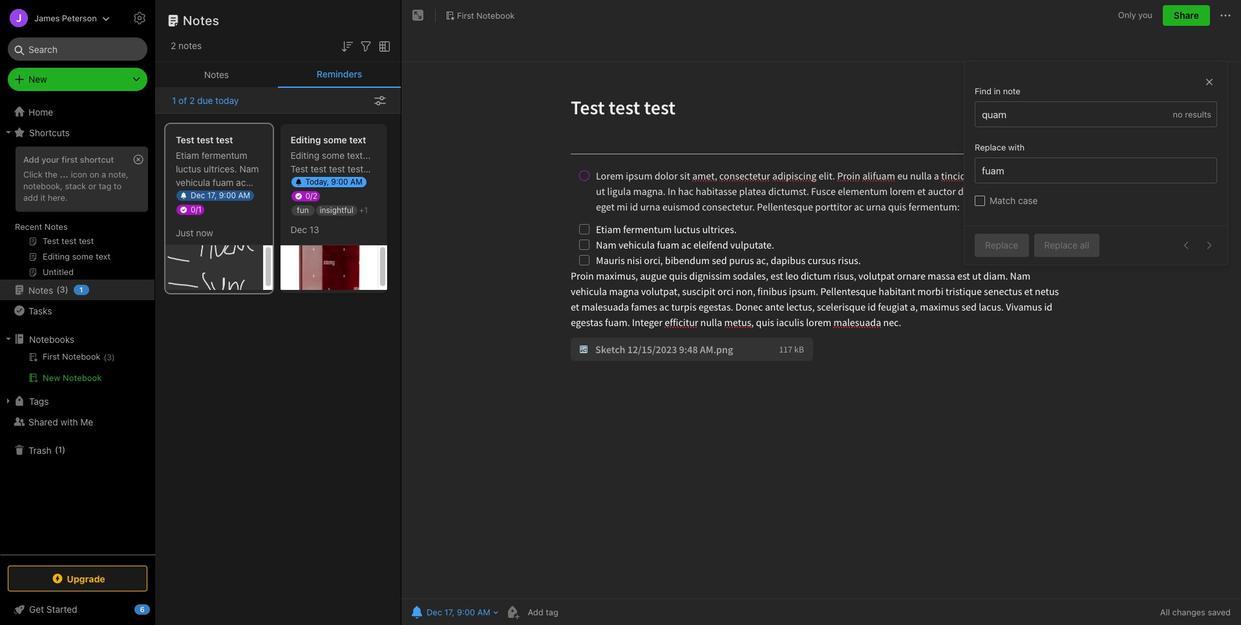Task type: describe. For each thing, give the bounding box(es) containing it.
notes ( 3 )
[[28, 285, 68, 296]]

match
[[990, 195, 1016, 206]]

notebook for first notebook
[[477, 10, 515, 20]]

ac,
[[176, 231, 188, 242]]

luctus
[[176, 164, 201, 175]]

View options field
[[374, 38, 392, 54]]

click the ...
[[23, 169, 68, 180]]

notebook for new notebook
[[63, 373, 102, 383]]

in
[[994, 86, 1001, 96]]

case
[[1018, 195, 1038, 206]]

click
[[23, 169, 43, 180]]

Edit reminder field
[[408, 604, 499, 622]]

just
[[176, 227, 194, 238]]

Add tag field
[[527, 607, 624, 619]]

all
[[1161, 608, 1170, 618]]

test inside editing some text editing some text... test test test test test test test test test hello world amiright
[[291, 164, 308, 175]]

test test test etiam fermentum luctus ultrices. nam vehicula fuam ac eleifend vulputate. mauris nisi orci, bibendum sed purus ac, dapibus cursus risus. proin max imus, augue qu...
[[176, 134, 261, 270]]

with for shared
[[60, 417, 78, 428]]

( for trash
[[55, 445, 58, 455]]

your
[[42, 155, 59, 165]]

fermentum
[[202, 150, 247, 161]]

share button
[[1163, 5, 1210, 26]]

shortcuts
[[29, 127, 70, 138]]

1 horizontal spatial am
[[350, 177, 362, 187]]

1 for 1
[[80, 286, 83, 294]]

first
[[62, 155, 78, 165]]

recent
[[15, 222, 42, 232]]

of
[[179, 95, 187, 106]]

today
[[215, 95, 239, 106]]

) for notes
[[65, 285, 68, 295]]

ultrices.
[[204, 164, 237, 175]]

upgrade
[[67, 574, 105, 585]]

or
[[88, 181, 96, 191]]

new notebook
[[43, 373, 102, 383]]

Reminder options field
[[369, 92, 388, 109]]

you
[[1139, 10, 1153, 20]]

replace all button
[[1034, 234, 1100, 257]]

find
[[975, 86, 992, 96]]

new notebook group
[[0, 350, 155, 391]]

sed
[[220, 218, 235, 229]]

reminder options image
[[374, 96, 386, 106]]

) for trash
[[62, 445, 65, 455]]

dec inside dec 17, 9:00 am popup button
[[427, 608, 442, 618]]

1 inside the "trash ( 1 )"
[[58, 445, 62, 455]]

james
[[34, 13, 60, 23]]

bibendum
[[176, 218, 218, 229]]

notes right recent
[[45, 222, 68, 232]]

tag
[[99, 181, 111, 191]]

Note Editor text field
[[402, 62, 1241, 599]]

augue
[[201, 259, 226, 270]]

note window element
[[402, 0, 1241, 626]]

james peterson
[[34, 13, 97, 23]]

upgrade button
[[8, 566, 147, 592]]

dec 17, 9:00 am inside popup button
[[427, 608, 490, 618]]

1 vertical spatial dec
[[291, 224, 307, 235]]

only
[[1118, 10, 1136, 20]]

no results
[[1173, 109, 1212, 120]]

Match case checkbox
[[975, 196, 985, 206]]

stack
[[65, 181, 86, 191]]

shared with me link
[[0, 412, 155, 433]]

Sort options field
[[339, 38, 355, 54]]

notes inside notes ( 3 )
[[28, 285, 53, 296]]

fun
[[297, 206, 309, 215]]

shared with me
[[28, 417, 93, 428]]

expand notebooks image
[[3, 334, 14, 345]]

replace button
[[975, 234, 1029, 257]]

expand tags image
[[3, 396, 14, 407]]

vulputate.
[[211, 191, 253, 202]]

new for new
[[28, 74, 47, 85]]

notes inside notes button
[[204, 69, 229, 80]]

text...
[[347, 150, 371, 161]]

1 editing from the top
[[291, 134, 321, 145]]

eleifend
[[176, 191, 209, 202]]

3 inside new notebook group
[[107, 353, 112, 363]]

fuam
[[213, 177, 234, 188]]

1 for 1 of 2 due today
[[172, 95, 176, 106]]

notes button
[[155, 62, 278, 88]]

just now
[[176, 227, 213, 238]]

find in note
[[975, 86, 1021, 96]]

editing some text editing some text... test test test test test test test test test hello world amiright
[[291, 134, 371, 215]]

changes
[[1173, 608, 1206, 618]]

orci,
[[223, 204, 241, 215]]

2 notes
[[171, 40, 202, 51]]

replace with
[[975, 142, 1025, 153]]

notes
[[179, 40, 202, 51]]

shortcuts button
[[0, 122, 155, 143]]

text
[[349, 134, 366, 145]]

cursus
[[226, 231, 254, 242]]

1 of 2 due today
[[172, 95, 239, 106]]

first notebook
[[457, 10, 515, 20]]

risus.
[[176, 245, 198, 256]]

me
[[80, 417, 93, 428]]

results
[[1185, 109, 1212, 120]]

replace for replace all
[[1045, 240, 1078, 251]]

imus,
[[176, 245, 246, 270]]

reminders
[[317, 69, 362, 80]]

settings image
[[132, 10, 147, 26]]

no
[[1173, 109, 1183, 120]]

nam
[[240, 164, 259, 175]]

vehicula
[[176, 177, 210, 188]]

dec 13
[[291, 224, 319, 235]]

9:00 inside dec 17, 9:00 am popup button
[[457, 608, 475, 618]]

on
[[90, 169, 99, 180]]



Task type: locate. For each thing, give the bounding box(es) containing it.
it
[[40, 193, 45, 203]]

expand note image
[[411, 8, 426, 23]]

) right trash at the bottom left of the page
[[62, 445, 65, 455]]

with for replace
[[1009, 142, 1025, 153]]

0 vertical spatial (
[[56, 285, 60, 295]]

new for new notebook
[[43, 373, 60, 383]]

Find in note text field
[[981, 102, 1173, 127]]

test inside test test test etiam fermentum luctus ultrices. nam vehicula fuam ac eleifend vulputate. mauris nisi orci, bibendum sed purus ac, dapibus cursus risus. proin max imus, augue qu...
[[176, 134, 194, 145]]

am up world
[[350, 177, 362, 187]]

( right trash at the bottom left of the page
[[55, 445, 58, 455]]

add
[[23, 193, 38, 203]]

first notebook button
[[441, 6, 519, 25]]

(
[[56, 285, 60, 295], [104, 353, 107, 363], [55, 445, 58, 455]]

some left text... on the top left of the page
[[322, 150, 345, 161]]

0 vertical spatial notebook
[[477, 10, 515, 20]]

test up etiam
[[176, 134, 194, 145]]

amiright
[[291, 204, 325, 215]]

hello
[[309, 191, 330, 202]]

2 horizontal spatial 1
[[172, 95, 176, 106]]

( 3 )
[[104, 353, 115, 363]]

a
[[102, 169, 106, 180]]

some left the text
[[323, 134, 347, 145]]

Replace with text field
[[981, 158, 1212, 183]]

9:00 down fuam
[[219, 191, 236, 200]]

0 vertical spatial with
[[1009, 142, 1025, 153]]

home
[[28, 106, 53, 117]]

notebook inside note window element
[[477, 10, 515, 20]]

notes
[[183, 13, 219, 28], [204, 69, 229, 80], [45, 222, 68, 232], [28, 285, 53, 296]]

) inside new notebook group
[[112, 353, 115, 363]]

dec
[[191, 191, 205, 200], [291, 224, 307, 235], [427, 608, 442, 618]]

2 vertical spatial (
[[55, 445, 58, 455]]

Add filters field
[[358, 38, 374, 54]]

1 horizontal spatial with
[[1009, 142, 1025, 153]]

note,
[[109, 169, 128, 180]]

( up tasks "button"
[[56, 285, 60, 295]]

replace
[[975, 142, 1006, 153], [985, 240, 1019, 251], [1045, 240, 1078, 251]]

1 horizontal spatial dec 17, 9:00 am
[[427, 608, 490, 618]]

1 horizontal spatial 2
[[189, 95, 195, 106]]

0/1
[[191, 205, 202, 215]]

insightful
[[320, 206, 354, 215]]

notes up today
[[204, 69, 229, 80]]

0 horizontal spatial dec
[[191, 191, 205, 200]]

with up match case
[[1009, 142, 1025, 153]]

share
[[1174, 10, 1199, 21]]

1 vertical spatial 17,
[[445, 608, 455, 618]]

+1
[[359, 206, 368, 215]]

1
[[172, 95, 176, 106], [80, 286, 83, 294], [58, 445, 62, 455]]

0 horizontal spatial thumbnail image
[[166, 246, 263, 290]]

add
[[23, 155, 39, 165]]

first
[[457, 10, 474, 20]]

( for notes
[[56, 285, 60, 295]]

0 vertical spatial test
[[176, 134, 194, 145]]

1 thumbnail image from the left
[[166, 246, 263, 290]]

Account field
[[0, 5, 110, 31]]

13
[[310, 224, 319, 235]]

notebook inside group
[[63, 373, 102, 383]]

am inside popup button
[[478, 608, 490, 618]]

world
[[333, 191, 357, 202]]

replace inside button
[[985, 240, 1019, 251]]

am left add tag icon
[[478, 608, 490, 618]]

replace left 'all'
[[1045, 240, 1078, 251]]

1 horizontal spatial 9:00
[[331, 177, 348, 187]]

notebook up tags button
[[63, 373, 102, 383]]

) up tasks "button"
[[65, 285, 68, 295]]

replace for replace with
[[975, 142, 1006, 153]]

dec 17, 9:00 am button
[[408, 604, 492, 622]]

to
[[114, 181, 122, 191]]

0 horizontal spatial 3
[[60, 285, 65, 295]]

0 horizontal spatial with
[[60, 417, 78, 428]]

tasks
[[28, 306, 52, 316]]

2 left notes
[[171, 40, 176, 51]]

0 horizontal spatial test
[[176, 134, 194, 145]]

0 horizontal spatial 17,
[[207, 191, 217, 200]]

test
[[176, 134, 194, 145], [291, 164, 308, 175]]

1 vertical spatial notebook
[[63, 373, 102, 383]]

thumbnail image
[[166, 246, 263, 290], [280, 246, 378, 290]]

group containing add your first shortcut
[[0, 143, 155, 285]]

tasks button
[[0, 301, 155, 321]]

6
[[140, 606, 145, 614]]

replace up match case checkbox at the top
[[975, 142, 1006, 153]]

3 inside notes ( 3 )
[[60, 285, 65, 295]]

0 vertical spatial 3
[[60, 285, 65, 295]]

test
[[197, 134, 214, 145], [216, 134, 233, 145], [311, 164, 327, 175], [329, 164, 345, 175], [348, 164, 364, 175], [291, 177, 307, 188], [309, 177, 325, 188], [328, 177, 344, 188], [346, 177, 362, 188], [291, 191, 307, 202]]

More actions field
[[1218, 5, 1234, 26]]

( inside the "trash ( 1 )"
[[55, 445, 58, 455]]

with
[[1009, 142, 1025, 153], [60, 417, 78, 428]]

notes up "tasks"
[[28, 285, 53, 296]]

1 horizontal spatial thumbnail image
[[280, 246, 378, 290]]

new inside popup button
[[28, 74, 47, 85]]

2 vertical spatial am
[[478, 608, 490, 618]]

notebook
[[477, 10, 515, 20], [63, 373, 102, 383]]

1 horizontal spatial 3
[[107, 353, 112, 363]]

some
[[323, 134, 347, 145], [322, 150, 345, 161]]

add tag image
[[505, 605, 520, 621]]

note
[[1003, 86, 1021, 96]]

0 vertical spatial some
[[323, 134, 347, 145]]

only you
[[1118, 10, 1153, 20]]

2 vertical spatial 1
[[58, 445, 62, 455]]

max
[[225, 245, 246, 256]]

3 down notebooks link
[[107, 353, 112, 363]]

more actions image
[[1218, 8, 1234, 23]]

( inside new notebook group
[[104, 353, 107, 363]]

2 vertical spatial 9:00
[[457, 608, 475, 618]]

1 vertical spatial (
[[104, 353, 107, 363]]

started
[[46, 605, 77, 616]]

17, left add tag icon
[[445, 608, 455, 618]]

tags button
[[0, 391, 155, 412]]

0 horizontal spatial 9:00
[[219, 191, 236, 200]]

1 vertical spatial with
[[60, 417, 78, 428]]

0 vertical spatial dec 17, 9:00 am
[[191, 191, 250, 200]]

qu...
[[229, 259, 247, 270]]

replace all
[[1045, 240, 1090, 251]]

new notebook button
[[0, 370, 155, 386]]

dec 17, 9:00 am down fuam
[[191, 191, 250, 200]]

recent notes
[[15, 222, 68, 232]]

dec 17, 9:00 am left add tag icon
[[427, 608, 490, 618]]

0 vertical spatial 9:00
[[331, 177, 348, 187]]

replace down match
[[985, 240, 1019, 251]]

2 vertical spatial dec
[[427, 608, 442, 618]]

dec 17, 9:00 am
[[191, 191, 250, 200], [427, 608, 490, 618]]

the
[[45, 169, 57, 180]]

3 up tasks "button"
[[60, 285, 65, 295]]

0 vertical spatial am
[[350, 177, 362, 187]]

3
[[60, 285, 65, 295], [107, 353, 112, 363]]

add filters image
[[358, 39, 374, 54]]

1 vertical spatial some
[[322, 150, 345, 161]]

notebook right first on the top of the page
[[477, 10, 515, 20]]

new
[[28, 74, 47, 85], [43, 373, 60, 383]]

tree containing home
[[0, 102, 155, 555]]

mauris
[[176, 204, 204, 215]]

tab list containing reminders
[[155, 62, 401, 88]]

2 horizontal spatial am
[[478, 608, 490, 618]]

1 vertical spatial 2
[[189, 95, 195, 106]]

peterson
[[62, 13, 97, 23]]

with inside note window element
[[1009, 142, 1025, 153]]

shortcut
[[80, 155, 114, 165]]

1 vertical spatial 1
[[80, 286, 83, 294]]

0 vertical spatial 1
[[172, 95, 176, 106]]

0/2
[[306, 191, 317, 201]]

1 vertical spatial am
[[238, 191, 250, 200]]

0 horizontal spatial am
[[238, 191, 250, 200]]

icon
[[71, 169, 87, 180]]

purus
[[238, 218, 261, 229]]

9:00 up world
[[331, 177, 348, 187]]

all changes saved
[[1161, 608, 1231, 618]]

tags
[[29, 396, 49, 407]]

0 vertical spatial 2
[[171, 40, 176, 51]]

am down ac
[[238, 191, 250, 200]]

all
[[1080, 240, 1090, 251]]

new inside button
[[43, 373, 60, 383]]

17, up "nisi"
[[207, 191, 217, 200]]

new up home
[[28, 74, 47, 85]]

notes up notes
[[183, 13, 219, 28]]

) down notebooks link
[[112, 353, 115, 363]]

0 horizontal spatial 2
[[171, 40, 176, 51]]

1 vertical spatial 9:00
[[219, 191, 236, 200]]

0 horizontal spatial dec 17, 9:00 am
[[191, 191, 250, 200]]

today, 9:00 am
[[306, 177, 362, 187]]

0 vertical spatial new
[[28, 74, 47, 85]]

...
[[60, 169, 68, 180]]

replace inside button
[[1045, 240, 1078, 251]]

) inside the "trash ( 1 )"
[[62, 445, 65, 455]]

0 horizontal spatial notebook
[[63, 373, 102, 383]]

0 horizontal spatial 1
[[58, 445, 62, 455]]

group
[[0, 143, 155, 285]]

tree
[[0, 102, 155, 555]]

2 horizontal spatial dec
[[427, 608, 442, 618]]

trash
[[28, 445, 52, 456]]

2 horizontal spatial 9:00
[[457, 608, 475, 618]]

reminders button
[[278, 62, 401, 88]]

None search field
[[17, 38, 138, 61]]

9:00 left add tag icon
[[457, 608, 475, 618]]

nisi
[[206, 204, 220, 215]]

1 left of
[[172, 95, 176, 106]]

thumbnail image for etiam fermentum luctus ultrices. nam vehicula fuam ac eleifend vulputate. mauris nisi orci, bibendum sed purus ac, dapibus cursus risus. proin max imus, augue qu...
[[166, 246, 263, 290]]

with left me
[[60, 417, 78, 428]]

icon on a note, notebook, stack or tag to add it here.
[[23, 169, 128, 203]]

with inside shared with me link
[[60, 417, 78, 428]]

0 vertical spatial 17,
[[207, 191, 217, 200]]

2 editing from the top
[[291, 150, 319, 161]]

1 horizontal spatial dec
[[291, 224, 307, 235]]

2 thumbnail image from the left
[[280, 246, 378, 290]]

1 up tasks "button"
[[80, 286, 83, 294]]

close image
[[1203, 76, 1216, 89]]

1 horizontal spatial notebook
[[477, 10, 515, 20]]

Help and Learning task checklist field
[[0, 600, 155, 621]]

etiam
[[176, 150, 199, 161]]

due
[[197, 95, 213, 106]]

click to collapse image
[[150, 602, 160, 617]]

1 vertical spatial test
[[291, 164, 308, 175]]

0 vertical spatial dec
[[191, 191, 205, 200]]

0 vertical spatial editing
[[291, 134, 321, 145]]

0 vertical spatial )
[[65, 285, 68, 295]]

ac
[[236, 177, 246, 188]]

Search text field
[[17, 38, 138, 61]]

notebooks link
[[0, 329, 155, 350]]

dapibus
[[191, 231, 224, 242]]

1 vertical spatial )
[[112, 353, 115, 363]]

1 vertical spatial editing
[[291, 150, 319, 161]]

replace for replace
[[985, 240, 1019, 251]]

( inside notes ( 3 )
[[56, 285, 60, 295]]

1 horizontal spatial 1
[[80, 286, 83, 294]]

thumbnail image for editing some text... test test test test test test test test test hello world amiright
[[280, 246, 378, 290]]

1 vertical spatial 3
[[107, 353, 112, 363]]

new up 'tags'
[[43, 373, 60, 383]]

1 vertical spatial dec 17, 9:00 am
[[427, 608, 490, 618]]

tab list
[[155, 62, 401, 88]]

2 right of
[[189, 95, 195, 106]]

test up today,
[[291, 164, 308, 175]]

1 horizontal spatial 17,
[[445, 608, 455, 618]]

today,
[[306, 177, 329, 187]]

2 vertical spatial )
[[62, 445, 65, 455]]

( down notebooks link
[[104, 353, 107, 363]]

1 vertical spatial new
[[43, 373, 60, 383]]

) inside notes ( 3 )
[[65, 285, 68, 295]]

17, inside dec 17, 9:00 am popup button
[[445, 608, 455, 618]]

1 right trash at the bottom left of the page
[[58, 445, 62, 455]]

1 horizontal spatial test
[[291, 164, 308, 175]]



Task type: vqa. For each thing, say whether or not it's contained in the screenshot.
More actions image
yes



